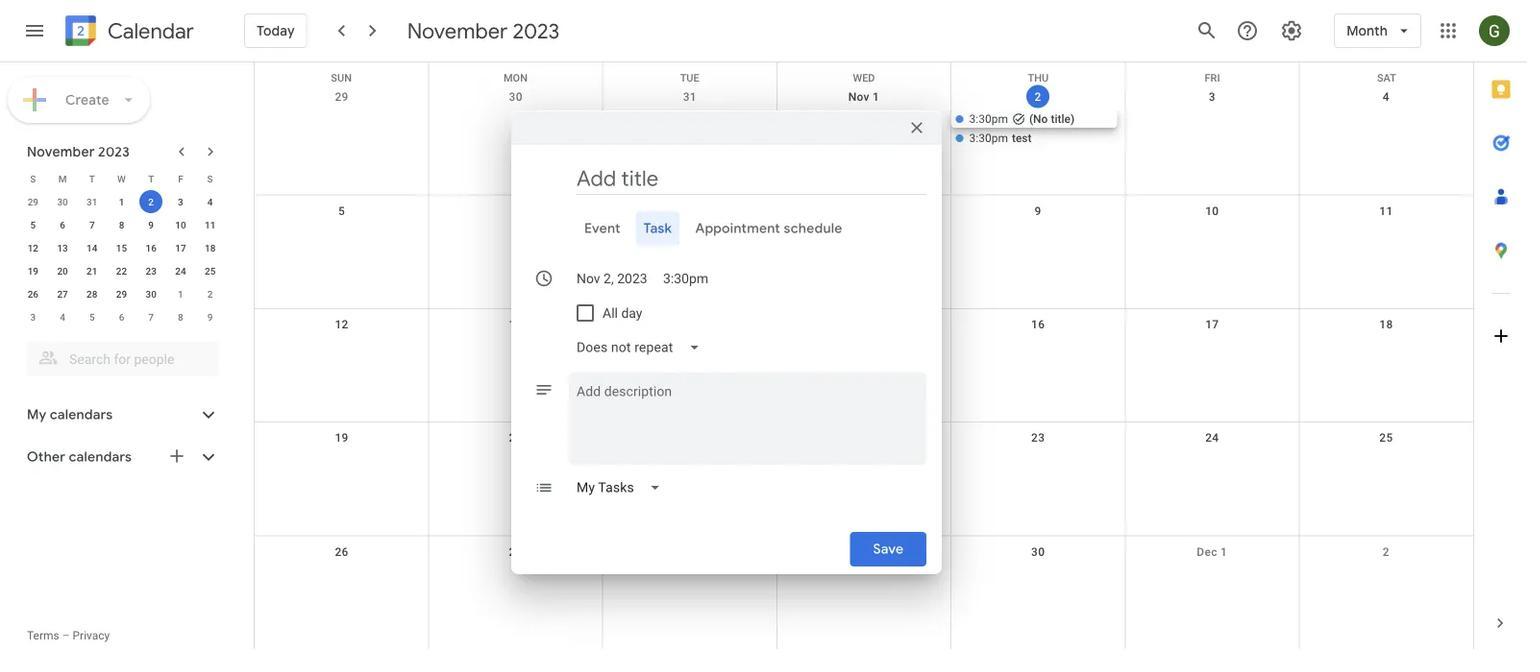 Task type: vqa. For each thing, say whether or not it's contained in the screenshot.
11 within row group
yes



Task type: locate. For each thing, give the bounding box(es) containing it.
5
[[338, 204, 345, 218], [30, 219, 36, 231], [89, 311, 95, 323]]

0 vertical spatial 16
[[146, 242, 157, 254]]

7
[[89, 219, 95, 231], [148, 311, 154, 323]]

row containing 29
[[18, 190, 225, 213]]

tue
[[680, 72, 699, 84]]

5 for sun
[[338, 204, 345, 218]]

1 horizontal spatial 10
[[1205, 204, 1219, 218]]

27 for dec 1
[[509, 545, 523, 559]]

0 vertical spatial 10
[[1205, 204, 1219, 218]]

1 horizontal spatial s
[[207, 173, 213, 185]]

my calendars
[[27, 407, 113, 424]]

privacy
[[73, 629, 110, 643]]

1 horizontal spatial 27
[[509, 545, 523, 559]]

test
[[1012, 132, 1032, 145]]

6
[[60, 219, 65, 231], [119, 311, 124, 323]]

grid
[[254, 62, 1473, 651]]

1 horizontal spatial 11
[[1379, 204, 1393, 218]]

2
[[1035, 90, 1041, 103], [148, 196, 154, 208], [207, 288, 213, 300], [1383, 545, 1390, 559]]

row containing sun
[[255, 62, 1473, 84]]

5 cell from the left
[[951, 111, 1125, 149]]

3
[[1209, 90, 1215, 104], [178, 196, 183, 208], [30, 311, 36, 323]]

1 horizontal spatial november 2023
[[407, 17, 560, 44]]

1 horizontal spatial 24
[[1205, 432, 1219, 445]]

0 vertical spatial 26
[[28, 288, 38, 300]]

6 down 29 element
[[119, 311, 124, 323]]

1 vertical spatial 6
[[119, 311, 124, 323]]

4
[[1383, 90, 1390, 104], [207, 196, 213, 208], [60, 311, 65, 323]]

0 vertical spatial 9
[[1035, 204, 1041, 218]]

8 down december 1 element
[[178, 311, 183, 323]]

0 horizontal spatial 16
[[146, 242, 157, 254]]

None field
[[569, 331, 715, 365], [569, 471, 676, 505], [569, 331, 715, 365], [569, 471, 676, 505]]

1 horizontal spatial 23
[[1031, 432, 1045, 445]]

3 down "fri"
[[1209, 90, 1215, 104]]

7 down 30 element
[[148, 311, 154, 323]]

1 vertical spatial 17
[[1205, 318, 1219, 331]]

1 cell from the left
[[255, 111, 429, 149]]

10 for sun
[[1205, 204, 1219, 218]]

0 horizontal spatial 23
[[146, 265, 157, 277]]

calendar
[[108, 18, 194, 45]]

10
[[1205, 204, 1219, 218], [175, 219, 186, 231]]

december 4 element
[[51, 306, 74, 329]]

1 vertical spatial 18
[[1379, 318, 1393, 331]]

my
[[27, 407, 46, 424]]

1 horizontal spatial 3
[[178, 196, 183, 208]]

22 element
[[110, 259, 133, 283]]

s right f
[[207, 173, 213, 185]]

dec 1
[[1197, 545, 1227, 559]]

14 element
[[81, 236, 104, 259]]

0 horizontal spatial 25
[[205, 265, 216, 277]]

calendars for my calendars
[[50, 407, 113, 424]]

0 vertical spatial 12
[[28, 242, 38, 254]]

calendar element
[[62, 12, 194, 54]]

(no title)
[[1029, 112, 1075, 126]]

1 down 24 element
[[178, 288, 183, 300]]

other calendars button
[[4, 442, 238, 473]]

1 horizontal spatial t
[[148, 173, 154, 185]]

today
[[257, 22, 295, 39]]

20 inside "20" element
[[57, 265, 68, 277]]

27
[[57, 288, 68, 300], [509, 545, 523, 559]]

row containing s
[[18, 167, 225, 190]]

0 horizontal spatial 12
[[28, 242, 38, 254]]

26
[[28, 288, 38, 300], [335, 545, 349, 559]]

1 t from the left
[[89, 173, 95, 185]]

27 inside row group
[[57, 288, 68, 300]]

1 s from the left
[[30, 173, 36, 185]]

1 horizontal spatial 17
[[1205, 318, 1219, 331]]

23 element
[[140, 259, 163, 283]]

december 1 element
[[169, 283, 192, 306]]

3:30pm test
[[969, 132, 1032, 145]]

7 inside the december 7 element
[[148, 311, 154, 323]]

row group containing 29
[[18, 190, 225, 329]]

4 cell from the left
[[777, 111, 951, 149]]

4 up 11 element on the left
[[207, 196, 213, 208]]

2 horizontal spatial 4
[[1383, 90, 1390, 104]]

24 element
[[169, 259, 192, 283]]

0 horizontal spatial 31
[[87, 196, 97, 208]]

27 element
[[51, 283, 74, 306]]

mon
[[503, 72, 528, 84]]

19
[[28, 265, 38, 277], [335, 432, 349, 445]]

november up the m at the left
[[27, 143, 95, 160]]

1 horizontal spatial 16
[[1031, 318, 1045, 331]]

event
[[584, 220, 621, 237]]

28
[[87, 288, 97, 300]]

tab list
[[1474, 62, 1527, 597], [527, 211, 926, 246]]

18
[[205, 242, 216, 254], [1379, 318, 1393, 331]]

row group
[[18, 190, 225, 329]]

1 vertical spatial 4
[[207, 196, 213, 208]]

november 2023 up the m at the left
[[27, 143, 130, 160]]

30
[[509, 90, 523, 104], [57, 196, 68, 208], [146, 288, 157, 300], [1031, 545, 1045, 559]]

None search field
[[0, 334, 238, 377]]

4 down 27 element
[[60, 311, 65, 323]]

1 horizontal spatial 20
[[509, 432, 523, 445]]

1 vertical spatial 7
[[148, 311, 154, 323]]

31
[[683, 90, 697, 104], [87, 196, 97, 208]]

4 down 'sat'
[[1383, 90, 1390, 104]]

t
[[89, 173, 95, 185], [148, 173, 154, 185]]

11 for november 2023
[[205, 219, 216, 231]]

0 vertical spatial 17
[[175, 242, 186, 254]]

0 horizontal spatial 18
[[205, 242, 216, 254]]

1 horizontal spatial november
[[407, 17, 508, 44]]

terms
[[27, 629, 59, 643]]

create
[[65, 91, 109, 109]]

1 horizontal spatial 26
[[335, 545, 349, 559]]

0 vertical spatial calendars
[[50, 407, 113, 424]]

cell
[[255, 111, 429, 149], [429, 111, 603, 149], [603, 111, 777, 149], [777, 111, 951, 149], [951, 111, 1125, 149], [1125, 111, 1299, 149], [1299, 111, 1473, 149]]

november 2023 grid
[[18, 167, 225, 329]]

0 vertical spatial 8
[[119, 219, 124, 231]]

23
[[146, 265, 157, 277], [1031, 432, 1045, 445]]

day
[[621, 305, 642, 321]]

1 right dec
[[1221, 545, 1227, 559]]

1 horizontal spatial 4
[[207, 196, 213, 208]]

2023 up the mon
[[513, 17, 560, 44]]

thu
[[1028, 72, 1049, 84]]

november up the mon
[[407, 17, 508, 44]]

2023 up w
[[98, 143, 130, 160]]

0 vertical spatial 23
[[146, 265, 157, 277]]

0 horizontal spatial 24
[[175, 265, 186, 277]]

6 down october 30 element
[[60, 219, 65, 231]]

12
[[28, 242, 38, 254], [335, 318, 349, 331]]

0 horizontal spatial 10
[[175, 219, 186, 231]]

calendars up other calendars
[[50, 407, 113, 424]]

calendars
[[50, 407, 113, 424], [69, 449, 132, 466]]

0 horizontal spatial 7
[[89, 219, 95, 231]]

8 up 15 element on the left top of the page
[[119, 219, 124, 231]]

1 vertical spatial november 2023
[[27, 143, 130, 160]]

0 horizontal spatial november
[[27, 143, 95, 160]]

1 vertical spatial 8
[[178, 311, 183, 323]]

3:30pm for 3:30pm
[[969, 112, 1008, 126]]

10 element
[[169, 213, 192, 236]]

s up october 29 element
[[30, 173, 36, 185]]

1 vertical spatial 10
[[175, 219, 186, 231]]

9 up 16 element
[[148, 219, 154, 231]]

november 2023 up the mon
[[407, 17, 560, 44]]

29
[[335, 90, 349, 104], [28, 196, 38, 208], [116, 288, 127, 300], [857, 545, 871, 559]]

1 horizontal spatial 8
[[178, 311, 183, 323]]

2 vertical spatial 4
[[60, 311, 65, 323]]

Add description text field
[[569, 381, 926, 450]]

sat
[[1377, 72, 1396, 84]]

7 down october 31 element
[[89, 219, 95, 231]]

31 inside november 2023 grid
[[87, 196, 97, 208]]

1 vertical spatial 2023
[[98, 143, 130, 160]]

0 vertical spatial 5
[[338, 204, 345, 218]]

1 horizontal spatial 9
[[207, 311, 213, 323]]

all
[[603, 305, 618, 321]]

row
[[255, 62, 1473, 84], [255, 82, 1473, 195], [18, 167, 225, 190], [18, 190, 225, 213], [255, 195, 1473, 309], [18, 213, 225, 236], [18, 236, 225, 259], [18, 259, 225, 283], [18, 283, 225, 306], [18, 306, 225, 329], [255, 309, 1473, 423], [255, 423, 1473, 537], [255, 537, 1473, 651]]

16
[[146, 242, 157, 254], [1031, 318, 1045, 331]]

1 vertical spatial 31
[[87, 196, 97, 208]]

17
[[175, 242, 186, 254], [1205, 318, 1219, 331]]

1 vertical spatial 3:30pm
[[969, 132, 1008, 145]]

4 for nov 1
[[1383, 90, 1390, 104]]

1 horizontal spatial 12
[[335, 318, 349, 331]]

settings menu image
[[1280, 19, 1303, 42]]

26 element
[[21, 283, 45, 306]]

25
[[205, 265, 216, 277], [1379, 432, 1393, 445]]

0 horizontal spatial 9
[[148, 219, 154, 231]]

november 2023
[[407, 17, 560, 44], [27, 143, 130, 160]]

3 cell from the left
[[603, 111, 777, 149]]

13
[[57, 242, 68, 254], [509, 318, 523, 331]]

0 horizontal spatial 11
[[205, 219, 216, 231]]

november
[[407, 17, 508, 44], [27, 143, 95, 160]]

schedule
[[784, 220, 842, 237]]

1 horizontal spatial 31
[[683, 90, 697, 104]]

1 vertical spatial 23
[[1031, 432, 1045, 445]]

2 cell
[[136, 190, 166, 213]]

1 3:30pm from the top
[[969, 112, 1008, 126]]

1 horizontal spatial 5
[[89, 311, 95, 323]]

10 for november 2023
[[175, 219, 186, 231]]

calendars down my calendars dropdown button
[[69, 449, 132, 466]]

2 horizontal spatial 3
[[1209, 90, 1215, 104]]

1 vertical spatial 3
[[178, 196, 183, 208]]

calendars for other calendars
[[69, 449, 132, 466]]

2 horizontal spatial 5
[[338, 204, 345, 218]]

0 vertical spatial 25
[[205, 265, 216, 277]]

9 for november 2023
[[148, 219, 154, 231]]

0 vertical spatial 19
[[28, 265, 38, 277]]

10 inside row group
[[175, 219, 186, 231]]

3:30pm up 3:30pm test
[[969, 112, 1008, 126]]

t up october 31 element
[[89, 173, 95, 185]]

25 inside row group
[[205, 265, 216, 277]]

month
[[1347, 22, 1388, 39]]

19 element
[[21, 259, 45, 283]]

26 inside row group
[[28, 288, 38, 300]]

october 29 element
[[21, 190, 45, 213]]

31 down tue
[[683, 90, 697, 104]]

3 down 26 element
[[30, 311, 36, 323]]

1 vertical spatial 25
[[1379, 432, 1393, 445]]

terms – privacy
[[27, 629, 110, 643]]

1
[[873, 90, 880, 104], [119, 196, 124, 208], [178, 288, 183, 300], [1221, 545, 1227, 559]]

3 up 10 element
[[178, 196, 183, 208]]

Start time text field
[[663, 261, 709, 296]]

today button
[[244, 8, 307, 54]]

25 element
[[199, 259, 222, 283]]

nov
[[848, 90, 870, 104]]

3:30pm
[[969, 112, 1008, 126], [969, 132, 1008, 145]]

0 vertical spatial 6
[[60, 219, 65, 231]]

1 vertical spatial november
[[27, 143, 95, 160]]

1 vertical spatial 13
[[509, 318, 523, 331]]

11
[[1379, 204, 1393, 218], [205, 219, 216, 231]]

december 5 element
[[81, 306, 104, 329]]

17 element
[[169, 236, 192, 259]]

22
[[116, 265, 127, 277]]

13 up "20" element
[[57, 242, 68, 254]]

0 vertical spatial 27
[[57, 288, 68, 300]]

0 horizontal spatial november 2023
[[27, 143, 130, 160]]

8
[[119, 219, 124, 231], [178, 311, 183, 323]]

1 vertical spatial 20
[[509, 432, 523, 445]]

1 horizontal spatial 7
[[148, 311, 154, 323]]

2023
[[513, 17, 560, 44], [98, 143, 130, 160]]

0 vertical spatial 2023
[[513, 17, 560, 44]]

1 vertical spatial 9
[[148, 219, 154, 231]]

0 vertical spatial 11
[[1379, 204, 1393, 218]]

2 3:30pm from the top
[[969, 132, 1008, 145]]

task
[[644, 220, 672, 237]]

0 vertical spatial 13
[[57, 242, 68, 254]]

october 30 element
[[51, 190, 74, 213]]

0 horizontal spatial 5
[[30, 219, 36, 231]]

s
[[30, 173, 36, 185], [207, 173, 213, 185]]

11 inside november 2023 grid
[[205, 219, 216, 231]]

0 vertical spatial 18
[[205, 242, 216, 254]]

0 horizontal spatial t
[[89, 173, 95, 185]]

2 horizontal spatial 9
[[1035, 204, 1041, 218]]

0 vertical spatial 31
[[683, 90, 697, 104]]

0 horizontal spatial 27
[[57, 288, 68, 300]]

0 vertical spatial 24
[[175, 265, 186, 277]]

0 vertical spatial november 2023
[[407, 17, 560, 44]]

appointment
[[695, 220, 780, 237]]

9 down (no
[[1035, 204, 1041, 218]]

0 horizontal spatial 20
[[57, 265, 68, 277]]

31 right october 30 element
[[87, 196, 97, 208]]

0 horizontal spatial 3
[[30, 311, 36, 323]]

all day
[[603, 305, 642, 321]]

9
[[1035, 204, 1041, 218], [148, 219, 154, 231], [207, 311, 213, 323]]

1 vertical spatial 5
[[30, 219, 36, 231]]

31 for nov 1
[[683, 90, 697, 104]]

13 left all
[[509, 318, 523, 331]]

title)
[[1051, 112, 1075, 126]]

1 vertical spatial 16
[[1031, 318, 1045, 331]]

0 vertical spatial 3:30pm
[[969, 112, 1008, 126]]

2 vertical spatial 3
[[30, 311, 36, 323]]

1 vertical spatial 12
[[335, 318, 349, 331]]

wed
[[853, 72, 875, 84]]

16 inside row group
[[146, 242, 157, 254]]

2 vertical spatial 5
[[89, 311, 95, 323]]

9 down december 2 element
[[207, 311, 213, 323]]

0 horizontal spatial s
[[30, 173, 36, 185]]

3:30pm left test
[[969, 132, 1008, 145]]

terms link
[[27, 629, 59, 643]]

13 element
[[51, 236, 74, 259]]

privacy link
[[73, 629, 110, 643]]

0 horizontal spatial tab list
[[527, 211, 926, 246]]

1 vertical spatial calendars
[[69, 449, 132, 466]]

1 vertical spatial 19
[[335, 432, 349, 445]]

create button
[[8, 77, 150, 123]]

24
[[175, 265, 186, 277], [1205, 432, 1219, 445]]

t up '2' cell
[[148, 173, 154, 185]]

2 inside cell
[[148, 196, 154, 208]]

w
[[117, 173, 126, 185]]

19 inside november 2023 grid
[[28, 265, 38, 277]]

other
[[27, 449, 65, 466]]

20
[[57, 265, 68, 277], [509, 432, 523, 445]]



Task type: describe. For each thing, give the bounding box(es) containing it.
add other calendars image
[[167, 447, 186, 466]]

20 element
[[51, 259, 74, 283]]

my calendars button
[[4, 400, 238, 431]]

4 for 1
[[207, 196, 213, 208]]

tab list containing event
[[527, 211, 926, 246]]

december 7 element
[[140, 306, 163, 329]]

december 9 element
[[199, 306, 222, 329]]

21 element
[[81, 259, 104, 283]]

event button
[[577, 211, 628, 246]]

5 inside december 5 element
[[89, 311, 95, 323]]

–
[[62, 629, 70, 643]]

december 6 element
[[110, 306, 133, 329]]

11 element
[[199, 213, 222, 236]]

0 horizontal spatial 4
[[60, 311, 65, 323]]

1 inside december 1 element
[[178, 288, 183, 300]]

m
[[58, 173, 67, 185]]

28 element
[[81, 283, 104, 306]]

1 horizontal spatial tab list
[[1474, 62, 1527, 597]]

2, today element
[[140, 190, 163, 213]]

Add title text field
[[577, 164, 926, 193]]

21
[[87, 265, 97, 277]]

3:30pm for 3:30pm test
[[969, 132, 1008, 145]]

2 s from the left
[[207, 173, 213, 185]]

Start date text field
[[577, 267, 648, 290]]

sun
[[331, 72, 352, 84]]

12 element
[[21, 236, 45, 259]]

(no
[[1029, 112, 1048, 126]]

december 2 element
[[199, 283, 222, 306]]

task button
[[636, 211, 680, 246]]

31 for 1
[[87, 196, 97, 208]]

0 horizontal spatial 8
[[119, 219, 124, 231]]

october 31 element
[[81, 190, 104, 213]]

appointment schedule button
[[688, 211, 850, 246]]

5 for november 2023
[[30, 219, 36, 231]]

7 cell from the left
[[1299, 111, 1473, 149]]

fri
[[1205, 72, 1220, 84]]

appointment schedule
[[695, 220, 842, 237]]

12 inside 12 element
[[28, 242, 38, 254]]

2 t from the left
[[148, 173, 154, 185]]

dec
[[1197, 545, 1217, 559]]

december 3 element
[[21, 306, 45, 329]]

nov 1
[[848, 90, 880, 104]]

27 for 1
[[57, 288, 68, 300]]

15 element
[[110, 236, 133, 259]]

9 for sun
[[1035, 204, 1041, 218]]

6 cell from the left
[[1125, 111, 1299, 149]]

29 element
[[110, 283, 133, 306]]

2 vertical spatial 9
[[207, 311, 213, 323]]

1 horizontal spatial 18
[[1379, 318, 1393, 331]]

month button
[[1334, 8, 1421, 54]]

26 for 1
[[28, 288, 38, 300]]

Search for people text field
[[38, 342, 208, 377]]

14
[[87, 242, 97, 254]]

other calendars
[[27, 449, 132, 466]]

24 inside 24 element
[[175, 265, 186, 277]]

calendar heading
[[104, 18, 194, 45]]

18 inside november 2023 grid
[[205, 242, 216, 254]]

18 element
[[199, 236, 222, 259]]

main drawer image
[[23, 19, 46, 42]]

row containing 3
[[18, 306, 225, 329]]

cell containing 3:30pm
[[951, 111, 1125, 149]]

17 inside 17 element
[[175, 242, 186, 254]]

13 inside 13 element
[[57, 242, 68, 254]]

f
[[178, 173, 183, 185]]

2 cell from the left
[[429, 111, 603, 149]]

1 horizontal spatial 2023
[[513, 17, 560, 44]]

1 vertical spatial 24
[[1205, 432, 1219, 445]]

8 inside "element"
[[178, 311, 183, 323]]

3 for nov 1
[[1209, 90, 1215, 104]]

26 for dec 1
[[335, 545, 349, 559]]

15
[[116, 242, 127, 254]]

3 for 1
[[178, 196, 183, 208]]

30 element
[[140, 283, 163, 306]]

1 horizontal spatial 13
[[509, 318, 523, 331]]

1 horizontal spatial 25
[[1379, 432, 1393, 445]]

row containing 2
[[255, 82, 1473, 195]]

0 horizontal spatial 6
[[60, 219, 65, 231]]

11 for sun
[[1379, 204, 1393, 218]]

grid containing 2
[[254, 62, 1473, 651]]

december 8 element
[[169, 306, 192, 329]]

6 inside december 6 element
[[119, 311, 124, 323]]

1 down w
[[119, 196, 124, 208]]

16 element
[[140, 236, 163, 259]]

23 inside row group
[[146, 265, 157, 277]]

1 right nov
[[873, 90, 880, 104]]



